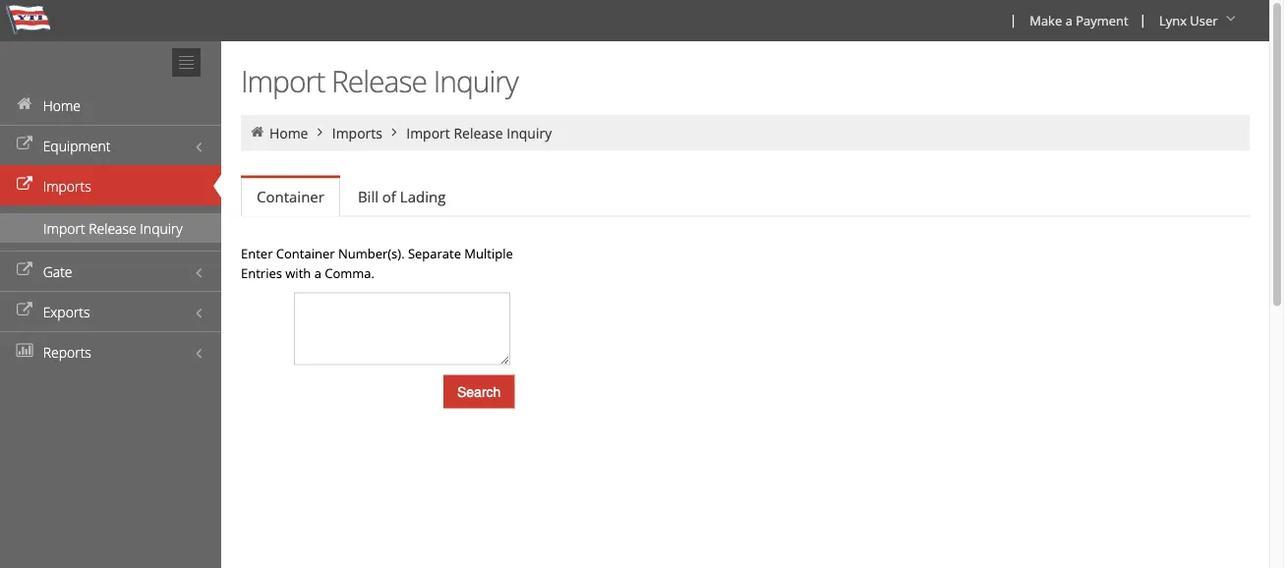 Task type: locate. For each thing, give the bounding box(es) containing it.
external link image inside imports 'link'
[[15, 177, 34, 191]]

| left make on the right of the page
[[1010, 11, 1017, 29]]

0 vertical spatial import release inquiry link
[[406, 123, 552, 142]]

| left 'lynx' on the right of the page
[[1139, 11, 1146, 29]]

1 vertical spatial home
[[269, 123, 308, 142]]

0 vertical spatial a
[[1065, 11, 1073, 29]]

0 vertical spatial external link image
[[15, 137, 34, 151]]

2 vertical spatial inquiry
[[140, 219, 183, 237]]

home link left angle right icon at the left top
[[269, 123, 308, 142]]

home link up equipment at the top left of page
[[0, 85, 221, 125]]

make a payment link
[[1021, 0, 1135, 41]]

a right "with"
[[314, 264, 321, 282]]

search button
[[443, 375, 515, 409]]

gate link
[[0, 251, 221, 291]]

import right angle right image
[[406, 123, 450, 142]]

1 vertical spatial import release inquiry
[[406, 123, 552, 142]]

with
[[285, 264, 311, 282]]

1 horizontal spatial |
[[1139, 11, 1146, 29]]

container
[[257, 187, 324, 207], [276, 244, 335, 262]]

home left angle right icon at the left top
[[269, 123, 308, 142]]

imports link
[[332, 123, 382, 142], [0, 165, 221, 205]]

2 vertical spatial release
[[89, 219, 136, 237]]

None text field
[[294, 292, 510, 365]]

0 horizontal spatial imports
[[43, 176, 91, 195]]

1 horizontal spatial a
[[1065, 11, 1073, 29]]

2 vertical spatial import
[[43, 219, 85, 237]]

user
[[1190, 11, 1218, 29]]

a right make on the right of the page
[[1065, 11, 1073, 29]]

lynx user link
[[1150, 0, 1248, 41]]

1 external link image from the top
[[15, 177, 34, 191]]

0 horizontal spatial a
[[314, 264, 321, 282]]

0 vertical spatial external link image
[[15, 177, 34, 191]]

external link image
[[15, 137, 34, 151], [15, 303, 34, 317]]

2 external link image from the top
[[15, 263, 34, 277]]

0 vertical spatial imports link
[[332, 123, 382, 142]]

2 horizontal spatial import
[[406, 123, 450, 142]]

1 horizontal spatial home image
[[249, 125, 266, 139]]

external link image for imports
[[15, 177, 34, 191]]

equipment link
[[0, 125, 221, 165]]

1 vertical spatial release
[[454, 123, 503, 142]]

external link image
[[15, 177, 34, 191], [15, 263, 34, 277]]

container up "with"
[[276, 244, 335, 262]]

home image left angle right icon at the left top
[[249, 125, 266, 139]]

import release inquiry up angle right image
[[241, 60, 518, 101]]

2 horizontal spatial release
[[454, 123, 503, 142]]

1 external link image from the top
[[15, 137, 34, 151]]

1 vertical spatial external link image
[[15, 263, 34, 277]]

home up equipment at the top left of page
[[43, 96, 81, 115]]

release up angle right image
[[331, 60, 427, 101]]

imports
[[332, 123, 382, 142], [43, 176, 91, 195]]

external link image left "gate"
[[15, 263, 34, 277]]

0 vertical spatial imports
[[332, 123, 382, 142]]

0 vertical spatial import
[[241, 60, 325, 101]]

search
[[457, 384, 501, 400]]

of
[[382, 187, 396, 207]]

container up the "enter"
[[257, 187, 324, 207]]

1 vertical spatial home image
[[249, 125, 266, 139]]

a
[[1065, 11, 1073, 29], [314, 264, 321, 282]]

equipment
[[43, 136, 111, 155]]

home image
[[15, 97, 34, 111], [249, 125, 266, 139]]

1 horizontal spatial import
[[241, 60, 325, 101]]

2 external link image from the top
[[15, 303, 34, 317]]

exports
[[43, 302, 90, 321]]

1 vertical spatial a
[[314, 264, 321, 282]]

import release inquiry right angle right image
[[406, 123, 552, 142]]

payment
[[1076, 11, 1128, 29]]

reports link
[[0, 331, 221, 372]]

release
[[331, 60, 427, 101], [454, 123, 503, 142], [89, 219, 136, 237]]

external link image inside exports link
[[15, 303, 34, 317]]

import up angle right icon at the left top
[[241, 60, 325, 101]]

0 horizontal spatial imports link
[[0, 165, 221, 205]]

0 horizontal spatial import
[[43, 219, 85, 237]]

1 vertical spatial import
[[406, 123, 450, 142]]

container link
[[241, 178, 340, 217]]

entries
[[241, 264, 282, 282]]

1 horizontal spatial imports
[[332, 123, 382, 142]]

import release inquiry up gate link
[[43, 219, 183, 237]]

1 vertical spatial container
[[276, 244, 335, 262]]

import release inquiry link
[[406, 123, 552, 142], [0, 213, 221, 243]]

home
[[43, 96, 81, 115], [269, 123, 308, 142]]

import
[[241, 60, 325, 101], [406, 123, 450, 142], [43, 219, 85, 237]]

inquiry
[[433, 60, 518, 101], [507, 123, 552, 142], [140, 219, 183, 237]]

0 horizontal spatial home image
[[15, 97, 34, 111]]

0 horizontal spatial home link
[[0, 85, 221, 125]]

external link image inside equipment link
[[15, 137, 34, 151]]

import release inquiry
[[241, 60, 518, 101], [406, 123, 552, 142], [43, 219, 183, 237]]

external link image inside gate link
[[15, 263, 34, 277]]

external link image left equipment at the top left of page
[[15, 137, 34, 151]]

home link
[[0, 85, 221, 125], [269, 123, 308, 142]]

external link image for gate
[[15, 263, 34, 277]]

import up "gate"
[[43, 219, 85, 237]]

angle down image
[[1221, 11, 1241, 25]]

external link image down equipment link
[[15, 177, 34, 191]]

a inside enter container number(s).  separate multiple entries with a comma.
[[314, 264, 321, 282]]

bill of lading link
[[342, 177, 461, 217]]

external link image up "bar chart" icon
[[15, 303, 34, 317]]

1 horizontal spatial imports link
[[332, 123, 382, 142]]

0 horizontal spatial home
[[43, 96, 81, 115]]

bill
[[358, 187, 378, 207]]

home image up equipment link
[[15, 97, 34, 111]]

1 horizontal spatial release
[[331, 60, 427, 101]]

1 vertical spatial import release inquiry link
[[0, 213, 221, 243]]

1 vertical spatial imports
[[43, 176, 91, 195]]

imports link left angle right image
[[332, 123, 382, 142]]

bar chart image
[[15, 344, 34, 357]]

0 vertical spatial home
[[43, 96, 81, 115]]

imports down equipment at the top left of page
[[43, 176, 91, 195]]

imports left angle right image
[[332, 123, 382, 142]]

imports link down equipment at the top left of page
[[0, 165, 221, 205]]

0 horizontal spatial |
[[1010, 11, 1017, 29]]

1 vertical spatial external link image
[[15, 303, 34, 317]]

import release inquiry link right angle right image
[[406, 123, 552, 142]]

release up gate link
[[89, 219, 136, 237]]

angle right image
[[386, 125, 403, 139]]

0 vertical spatial home image
[[15, 97, 34, 111]]

lynx
[[1159, 11, 1187, 29]]

1 vertical spatial imports link
[[0, 165, 221, 205]]

import release inquiry link up gate link
[[0, 213, 221, 243]]

release right angle right image
[[454, 123, 503, 142]]

external link image for exports
[[15, 303, 34, 317]]

1 vertical spatial inquiry
[[507, 123, 552, 142]]

|
[[1010, 11, 1017, 29], [1139, 11, 1146, 29]]



Task type: describe. For each thing, give the bounding box(es) containing it.
1 horizontal spatial home
[[269, 123, 308, 142]]

lading
[[400, 187, 446, 207]]

make
[[1030, 11, 1062, 29]]

0 horizontal spatial release
[[89, 219, 136, 237]]

bill of lading
[[358, 187, 446, 207]]

1 horizontal spatial home link
[[269, 123, 308, 142]]

0 horizontal spatial import release inquiry link
[[0, 213, 221, 243]]

0 vertical spatial container
[[257, 187, 324, 207]]

imports inside 'link'
[[43, 176, 91, 195]]

2 vertical spatial import release inquiry
[[43, 219, 183, 237]]

2 | from the left
[[1139, 11, 1146, 29]]

1 | from the left
[[1010, 11, 1017, 29]]

separate
[[408, 244, 461, 262]]

exports link
[[0, 291, 221, 331]]

comma.
[[325, 264, 375, 282]]

gate
[[43, 262, 72, 281]]

0 vertical spatial import release inquiry
[[241, 60, 518, 101]]

lynx user
[[1159, 11, 1218, 29]]

enter container number(s).  separate multiple entries with a comma.
[[241, 244, 513, 282]]

0 vertical spatial inquiry
[[433, 60, 518, 101]]

0 vertical spatial release
[[331, 60, 427, 101]]

external link image for equipment
[[15, 137, 34, 151]]

container inside enter container number(s).  separate multiple entries with a comma.
[[276, 244, 335, 262]]

reports
[[43, 343, 91, 361]]

enter
[[241, 244, 273, 262]]

multiple
[[464, 244, 513, 262]]

number(s).
[[338, 244, 405, 262]]

make a payment
[[1030, 11, 1128, 29]]

1 horizontal spatial import release inquiry link
[[406, 123, 552, 142]]

angle right image
[[312, 125, 329, 139]]



Task type: vqa. For each thing, say whether or not it's contained in the screenshot.
Reports
yes



